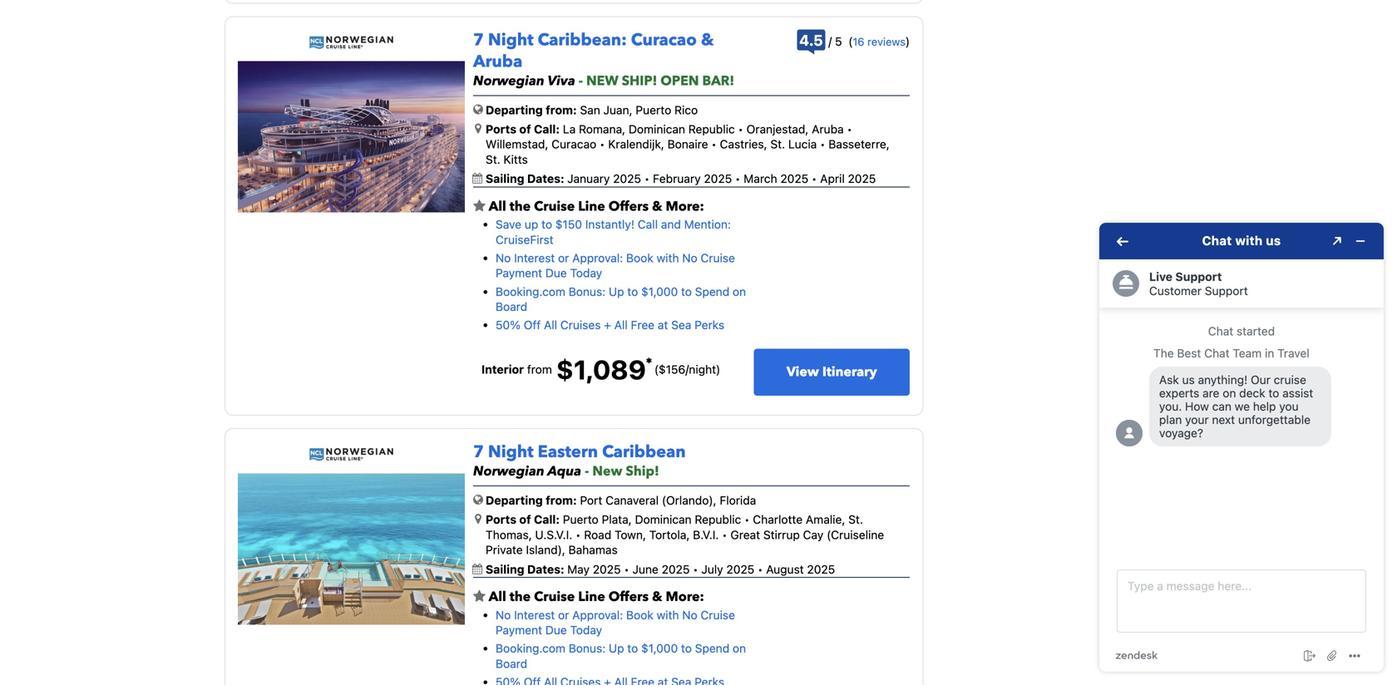 Task type: locate. For each thing, give the bounding box(es) containing it.
0 vertical spatial $1,000
[[641, 285, 678, 298]]

2 with from the top
[[657, 608, 679, 622]]

1 vertical spatial call:
[[534, 513, 560, 527]]

16 reviews link
[[853, 35, 906, 48]]

1 vertical spatial aruba
[[812, 122, 844, 136]]

• left road
[[576, 528, 581, 542]]

canaveral
[[606, 494, 659, 507]]

basseterre,
[[829, 137, 890, 151]]

2 norwegian cruise line image from the top
[[309, 448, 394, 462]]

/ left 5
[[829, 34, 832, 48]]

0 vertical spatial payment
[[496, 266, 542, 280]]

0 vertical spatial board
[[496, 300, 527, 314]]

&
[[701, 29, 714, 52], [652, 197, 662, 216], [652, 588, 662, 606]]

- left new
[[585, 463, 589, 481]]

dominican inside la romana, dominican republic • oranjestad, aruba • willemstad, curacao • kralendijk, bonaire • castries, st. lucia
[[629, 122, 685, 136]]

• left march
[[735, 172, 741, 186]]

line up instantly!
[[578, 197, 605, 216]]

$1,000 down june
[[641, 642, 678, 656]]

board
[[496, 300, 527, 314], [496, 657, 527, 671]]

the
[[510, 197, 531, 216], [510, 588, 531, 606]]

curacao up open
[[631, 29, 697, 52]]

1 vertical spatial spend
[[695, 642, 730, 656]]

2 7 from the top
[[473, 441, 484, 464]]

1 up from the top
[[609, 285, 624, 298]]

up inside "save up to $150 instantly! call and mention: cruisefirst no interest or approval: book with no cruise payment due today booking.com bonus: up to $1,000 to spend on board 50% off all cruises + all free at sea perks"
[[609, 285, 624, 298]]

0 vertical spatial ports of call:
[[486, 122, 560, 136]]

2025 down great stirrup cay (cruiseline private island), bahamas
[[662, 563, 690, 576]]

1 horizontal spatial /
[[829, 34, 832, 48]]

0 vertical spatial aruba
[[473, 50, 523, 73]]

from: for puerto plata, dominican republic
[[546, 494, 577, 507]]

dominican up "tortola," in the left bottom of the page
[[635, 513, 692, 527]]

april
[[820, 172, 845, 186]]

itinerary
[[822, 363, 877, 381]]

st. up (cruiseline
[[849, 513, 863, 527]]

dates: down the kitts
[[527, 172, 565, 186]]

1 vertical spatial booking.com
[[496, 642, 566, 656]]

2 due from the top
[[545, 623, 567, 637]]

1 vertical spatial dominican
[[635, 513, 692, 527]]

1 vertical spatial $1,000
[[641, 642, 678, 656]]

7 inside the 7 night eastern caribbean norwegian aqua - new ship!
[[473, 441, 484, 464]]

0 vertical spatial norwegian cruise line image
[[309, 35, 394, 49]]

2025
[[613, 172, 641, 186], [704, 172, 732, 186], [781, 172, 809, 186], [848, 172, 876, 186], [593, 563, 621, 576], [662, 563, 690, 576], [727, 563, 755, 576], [807, 563, 835, 576]]

1 or from the top
[[558, 251, 569, 265]]

0 vertical spatial more:
[[666, 197, 704, 216]]

2 bonus: from the top
[[569, 642, 606, 656]]

norwegian up globe image
[[473, 72, 545, 90]]

& down june
[[652, 588, 662, 606]]

or inside no interest or approval: book with no cruise payment due today booking.com bonus: up to $1,000 to spend on board
[[558, 608, 569, 622]]

0 horizontal spatial /
[[686, 362, 689, 376]]

map marker image for departing from: port canaveral (orlando), florida
[[475, 513, 482, 525]]

- right viva
[[579, 72, 583, 90]]

1 payment from the top
[[496, 266, 542, 280]]

1 vertical spatial of
[[519, 513, 531, 527]]

all the cruise line offers & more: up instantly!
[[486, 197, 704, 216]]

0 vertical spatial the
[[510, 197, 531, 216]]

san
[[580, 103, 600, 117]]

2 up from the top
[[609, 642, 624, 656]]

2025 right "april"
[[848, 172, 876, 186]]

2 sailing from the top
[[486, 563, 524, 576]]

2 of from the top
[[519, 513, 531, 527]]

booking.com
[[496, 285, 566, 298], [496, 642, 566, 656]]

2 interest from the top
[[514, 608, 555, 622]]

2 offers from the top
[[609, 588, 649, 606]]

1 line from the top
[[578, 197, 605, 216]]

2 norwegian from the top
[[473, 463, 545, 481]]

50%
[[496, 318, 521, 332]]

1 vertical spatial or
[[558, 608, 569, 622]]

1 vertical spatial &
[[652, 197, 662, 216]]

puerto down port
[[563, 513, 599, 527]]

save up to $150 instantly! call and mention: cruisefirst no interest or approval: book with no cruise payment due today booking.com bonus: up to $1,000 to spend on board 50% off all cruises + all free at sea perks
[[496, 218, 746, 332]]

1 no interest or approval: book with no cruise payment due today link from the top
[[496, 251, 735, 280]]

today down save up to $150 instantly! call and mention: cruisefirst link
[[570, 266, 602, 280]]

line down may
[[578, 588, 605, 606]]

norwegian cruise line image for the norwegian viva image
[[309, 35, 394, 49]]

star image
[[473, 590, 486, 603]]

0 vertical spatial sailing
[[486, 172, 524, 186]]

from: up la
[[546, 103, 577, 117]]

ports for departing from: san juan, puerto rico
[[486, 122, 517, 136]]

1 vertical spatial sailing
[[486, 563, 524, 576]]

1 vertical spatial st.
[[486, 153, 500, 166]]

of
[[519, 122, 531, 136], [519, 513, 531, 527]]

departing
[[486, 103, 543, 117], [486, 494, 543, 507]]

book
[[626, 251, 654, 265], [626, 608, 654, 622]]

rico
[[675, 103, 698, 117]]

2 all the cruise line offers & more: from the top
[[486, 588, 704, 606]]

the up up
[[510, 197, 531, 216]]

sailing dates: down island),
[[486, 563, 567, 576]]

from: down aqua
[[546, 494, 577, 507]]

2 night from the top
[[488, 441, 534, 464]]

norwegian cruise line image
[[309, 35, 394, 49], [309, 448, 394, 462]]

no down may 2025 • june 2025 • july 2025 • august 2025
[[682, 608, 698, 622]]

7 night eastern caribbean norwegian aqua - new ship!
[[473, 441, 686, 481]]

50% off all cruises + all free at sea perks link
[[496, 318, 725, 332]]

1 booking.com bonus: up to $1,000 to spend on board link from the top
[[496, 285, 746, 314]]

sailing down the kitts
[[486, 172, 524, 186]]

0 horizontal spatial -
[[579, 72, 583, 90]]

open
[[661, 72, 699, 90]]

1 vertical spatial 7
[[473, 441, 484, 464]]

offers for no interest or approval: book with no cruise payment due today
[[609, 588, 649, 606]]

book inside "save up to $150 instantly! call and mention: cruisefirst no interest or approval: book with no cruise payment due today booking.com bonus: up to $1,000 to spend on board 50% off all cruises + all free at sea perks"
[[626, 251, 654, 265]]

1 ports from the top
[[486, 122, 517, 136]]

1 map marker image from the top
[[475, 123, 482, 134]]

no interest or approval: book with no cruise payment due today link down june
[[496, 608, 735, 637]]

1 vertical spatial interest
[[514, 608, 555, 622]]

0 vertical spatial bonus:
[[569, 285, 606, 298]]

ports of call: up thomas,
[[486, 513, 560, 527]]

2 $1,000 from the top
[[641, 642, 678, 656]]

interest down island),
[[514, 608, 555, 622]]

norwegian up globe icon
[[473, 463, 545, 481]]

republic
[[689, 122, 735, 136], [695, 513, 741, 527]]

aruba inside la romana, dominican republic • oranjestad, aruba • willemstad, curacao • kralendijk, bonaire • castries, st. lucia
[[812, 122, 844, 136]]

2 booking.com from the top
[[496, 642, 566, 656]]

1 vertical spatial norwegian
[[473, 463, 545, 481]]

(
[[849, 34, 853, 48]]

kitts
[[504, 153, 528, 166]]

1 norwegian cruise line image from the top
[[309, 35, 394, 49]]

1 bonus: from the top
[[569, 285, 606, 298]]

2 on from the top
[[733, 642, 746, 656]]

1 vertical spatial ports
[[486, 513, 517, 527]]

0 horizontal spatial curacao
[[552, 137, 597, 151]]

0 vertical spatial interest
[[514, 251, 555, 265]]

1 vertical spatial dates:
[[527, 563, 565, 576]]

offers up instantly!
[[609, 197, 649, 216]]

1 horizontal spatial puerto
[[636, 103, 671, 117]]

1 vertical spatial the
[[510, 588, 531, 606]]

interior
[[482, 362, 524, 376]]

lucia
[[788, 137, 817, 151]]

1 vertical spatial /
[[686, 362, 689, 376]]

7 up globe image
[[473, 29, 484, 52]]

booking.com bonus: up to $1,000 to spend on board link
[[496, 285, 746, 314], [496, 642, 746, 671]]

call:
[[534, 122, 560, 136], [534, 513, 560, 527]]

1 book from the top
[[626, 251, 654, 265]]

map marker image down globe image
[[475, 123, 482, 134]]

today down may
[[570, 623, 602, 637]]

sailing dates: for january 2025
[[486, 172, 567, 186]]

curacao down la
[[552, 137, 597, 151]]

with inside no interest or approval: book with no cruise payment due today booking.com bonus: up to $1,000 to spend on board
[[657, 608, 679, 622]]

book down call at the top left of page
[[626, 251, 654, 265]]

august
[[766, 563, 804, 576]]

oranjestad,
[[747, 122, 809, 136]]

the for no interest or approval: book with no cruise payment due today
[[510, 588, 531, 606]]

due inside "save up to $150 instantly! call and mention: cruisefirst no interest or approval: book with no cruise payment due today booking.com bonus: up to $1,000 to spend on board 50% off all cruises + all free at sea perks"
[[545, 266, 567, 280]]

0 vertical spatial offers
[[609, 197, 649, 216]]

0 vertical spatial call:
[[534, 122, 560, 136]]

2 vertical spatial &
[[652, 588, 662, 606]]

2 sailing dates: from the top
[[486, 563, 567, 576]]

1 all the cruise line offers & more: from the top
[[486, 197, 704, 216]]

departing up thomas,
[[486, 494, 543, 507]]

today
[[570, 266, 602, 280], [570, 623, 602, 637]]

1 horizontal spatial aruba
[[812, 122, 844, 136]]

1 of from the top
[[519, 122, 531, 136]]

7 for aqua
[[473, 441, 484, 464]]

0 vertical spatial booking.com bonus: up to $1,000 to spend on board link
[[496, 285, 746, 314]]

spend inside no interest or approval: book with no cruise payment due today booking.com bonus: up to $1,000 to spend on board
[[695, 642, 730, 656]]

departing for departing from: san juan, puerto rico
[[486, 103, 543, 117]]

7 inside 7 night caribbean: curacao & aruba norwegian viva - new ship! open bar!
[[473, 29, 484, 52]]

0 vertical spatial today
[[570, 266, 602, 280]]

1 call: from the top
[[534, 122, 560, 136]]

sailing down private
[[486, 563, 524, 576]]

ports of call:
[[486, 122, 560, 136], [486, 513, 560, 527]]

1 vertical spatial -
[[585, 463, 589, 481]]

aruba
[[473, 50, 523, 73], [812, 122, 844, 136]]

$1,000
[[641, 285, 678, 298], [641, 642, 678, 656]]

bonaire
[[668, 137, 708, 151]]

of for la romana, dominican republic
[[519, 122, 531, 136]]

1 dates: from the top
[[527, 172, 565, 186]]

board inside "save up to $150 instantly! call and mention: cruisefirst no interest or approval: book with no cruise payment due today booking.com bonus: up to $1,000 to spend on board 50% off all cruises + all free at sea perks"
[[496, 300, 527, 314]]

1 vertical spatial due
[[545, 623, 567, 637]]

1 vertical spatial up
[[609, 642, 624, 656]]

curacao inside 7 night caribbean: curacao & aruba norwegian viva - new ship! open bar!
[[631, 29, 697, 52]]

2 today from the top
[[570, 623, 602, 637]]

great
[[731, 528, 760, 542]]

0 vertical spatial ports
[[486, 122, 517, 136]]

2 line from the top
[[578, 588, 605, 606]]

of for puerto plata, dominican republic
[[519, 513, 531, 527]]

1 departing from the top
[[486, 103, 543, 117]]

2 map marker image from the top
[[475, 513, 482, 525]]

1 horizontal spatial st.
[[771, 137, 785, 151]]

16
[[853, 35, 865, 48]]

2 departing from the top
[[486, 494, 543, 507]]

st. inside charlotte amalie, st. thomas, u.s.v.i.
[[849, 513, 863, 527]]

more: down may 2025 • june 2025 • july 2025 • august 2025
[[666, 588, 704, 606]]

more: for save up to $150 instantly! call and mention: cruisefirst
[[666, 197, 704, 216]]

caribbean
[[602, 441, 686, 464]]

1 vertical spatial curacao
[[552, 137, 597, 151]]

norwegian inside the 7 night eastern caribbean norwegian aqua - new ship!
[[473, 463, 545, 481]]

0 vertical spatial night
[[488, 29, 534, 52]]

1 approval: from the top
[[572, 251, 623, 265]]

approval: down save up to $150 instantly! call and mention: cruisefirst link
[[572, 251, 623, 265]]

night for aruba
[[488, 29, 534, 52]]

night inside 7 night caribbean: curacao & aruba norwegian viva - new ship! open bar!
[[488, 29, 534, 52]]

no
[[496, 251, 511, 265], [682, 251, 698, 265], [496, 608, 511, 622], [682, 608, 698, 622]]

2 or from the top
[[558, 608, 569, 622]]

norwegian
[[473, 72, 545, 90], [473, 463, 545, 481]]

payment inside no interest or approval: book with no cruise payment due today booking.com bonus: up to $1,000 to spend on board
[[496, 623, 542, 637]]

1 vertical spatial sailing dates:
[[486, 563, 567, 576]]

globe image
[[473, 494, 483, 506]]

sailing dates:
[[486, 172, 567, 186], [486, 563, 567, 576]]

1 vertical spatial booking.com bonus: up to $1,000 to spend on board link
[[496, 642, 746, 671]]

2 dates: from the top
[[527, 563, 565, 576]]

calendar image
[[472, 564, 482, 575]]

0 vertical spatial all the cruise line offers & more:
[[486, 197, 704, 216]]

2 board from the top
[[496, 657, 527, 671]]

1 spend from the top
[[695, 285, 730, 298]]

•
[[738, 122, 744, 136], [847, 122, 852, 136], [600, 137, 605, 151], [711, 137, 717, 151], [817, 137, 829, 151], [644, 172, 650, 186], [735, 172, 741, 186], [812, 172, 817, 186], [741, 513, 753, 527], [576, 528, 581, 542], [719, 528, 731, 542], [624, 563, 629, 576], [693, 563, 698, 576], [758, 563, 763, 576]]

1 night from the top
[[488, 29, 534, 52]]

ports
[[486, 122, 517, 136], [486, 513, 517, 527]]

1 vertical spatial today
[[570, 623, 602, 637]]

/ right asterisk icon
[[686, 362, 689, 376]]

1 today from the top
[[570, 266, 602, 280]]

1 vertical spatial republic
[[695, 513, 741, 527]]

1 on from the top
[[733, 285, 746, 298]]

1 vertical spatial payment
[[496, 623, 542, 637]]

0 horizontal spatial aruba
[[473, 50, 523, 73]]

to up free
[[627, 285, 638, 298]]

1 more: from the top
[[666, 197, 704, 216]]

1 vertical spatial with
[[657, 608, 679, 622]]

map marker image
[[475, 123, 482, 134], [475, 513, 482, 525]]

1 offers from the top
[[609, 197, 649, 216]]

1 7 from the top
[[473, 29, 484, 52]]

st. left the kitts
[[486, 153, 500, 166]]

to right up
[[542, 218, 552, 231]]

spend up perks
[[695, 285, 730, 298]]

curacao
[[631, 29, 697, 52], [552, 137, 597, 151]]

cruise
[[534, 197, 575, 216], [701, 251, 735, 265], [534, 588, 575, 606], [701, 608, 735, 622]]

ports of call: for departing from: port canaveral (orlando), florida
[[486, 513, 560, 527]]

2 the from the top
[[510, 588, 531, 606]]

aruba up lucia
[[812, 122, 844, 136]]

& inside 7 night caribbean: curacao & aruba norwegian viva - new ship! open bar!
[[701, 29, 714, 52]]

0 vertical spatial book
[[626, 251, 654, 265]]

with down june
[[657, 608, 679, 622]]

interest down cruisefirst
[[514, 251, 555, 265]]

offers down june
[[609, 588, 649, 606]]

dominican up kralendijk,
[[629, 122, 685, 136]]

2 from: from the top
[[546, 494, 577, 507]]

st. down 'oranjestad,'
[[771, 137, 785, 151]]

1 vertical spatial departing
[[486, 494, 543, 507]]

1 booking.com from the top
[[496, 285, 566, 298]]

0 vertical spatial of
[[519, 122, 531, 136]]

2 spend from the top
[[695, 642, 730, 656]]

• right the bonaire
[[711, 137, 717, 151]]

& up the bar!
[[701, 29, 714, 52]]

approval: inside no interest or approval: book with no cruise payment due today booking.com bonus: up to $1,000 to spend on board
[[572, 608, 623, 622]]

2 payment from the top
[[496, 623, 542, 637]]

1 norwegian from the top
[[473, 72, 545, 90]]

cruise inside no interest or approval: book with no cruise payment due today booking.com bonus: up to $1,000 to spend on board
[[701, 608, 735, 622]]

0 vertical spatial republic
[[689, 122, 735, 136]]

payment down cruisefirst
[[496, 266, 542, 280]]

0 vertical spatial &
[[701, 29, 714, 52]]

bonus: inside "save up to $150 instantly! call and mention: cruisefirst no interest or approval: book with no cruise payment due today booking.com bonus: up to $1,000 to spend on board 50% off all cruises + all free at sea perks"
[[569, 285, 606, 298]]

0 vertical spatial departing
[[486, 103, 543, 117]]

1 vertical spatial board
[[496, 657, 527, 671]]

night)
[[689, 362, 721, 376]]

january
[[567, 172, 610, 186]]

1 ports of call: from the top
[[486, 122, 560, 136]]

1 vertical spatial from:
[[546, 494, 577, 507]]

night left eastern
[[488, 441, 534, 464]]

night left caribbean:
[[488, 29, 534, 52]]

offers
[[609, 197, 649, 216], [609, 588, 649, 606]]

1 board from the top
[[496, 300, 527, 314]]

0 vertical spatial with
[[657, 251, 679, 265]]

1 vertical spatial puerto
[[563, 513, 599, 527]]

)
[[906, 34, 910, 48]]

1 vertical spatial no interest or approval: book with no cruise payment due today link
[[496, 608, 735, 637]]

ports up "willemstad,"
[[486, 122, 517, 136]]

• up "april"
[[817, 137, 829, 151]]

0 vertical spatial or
[[558, 251, 569, 265]]

0 vertical spatial up
[[609, 285, 624, 298]]

all the cruise line offers & more: down may
[[486, 588, 704, 606]]

0 vertical spatial 7
[[473, 29, 484, 52]]

1 vertical spatial line
[[578, 588, 605, 606]]

0 vertical spatial line
[[578, 197, 605, 216]]

1 sailing from the top
[[486, 172, 524, 186]]

free
[[631, 318, 655, 332]]

sailing dates: down the kitts
[[486, 172, 567, 186]]

departing from: port canaveral (orlando), florida
[[486, 494, 756, 507]]

payment down private
[[496, 623, 542, 637]]

republic up b.v.i.
[[695, 513, 741, 527]]

1 vertical spatial offers
[[609, 588, 649, 606]]

tortola,
[[649, 528, 690, 542]]

of up "willemstad,"
[[519, 122, 531, 136]]

with down and
[[657, 251, 679, 265]]

0 vertical spatial approval:
[[572, 251, 623, 265]]

0 vertical spatial from:
[[546, 103, 577, 117]]

/ for 4.5
[[829, 34, 832, 48]]

norwegian cruise line image for norwegian aqua image
[[309, 448, 394, 462]]

1 vertical spatial all the cruise line offers & more:
[[486, 588, 704, 606]]

0 vertical spatial norwegian
[[473, 72, 545, 90]]

1 interest from the top
[[514, 251, 555, 265]]

no interest or approval: book with no cruise payment due today link down save up to $150 instantly! call and mention: cruisefirst link
[[496, 251, 735, 280]]

sea
[[671, 318, 691, 332]]

2 book from the top
[[626, 608, 654, 622]]

cruise down mention:
[[701, 251, 735, 265]]

new
[[592, 463, 623, 481]]

0 vertical spatial spend
[[695, 285, 730, 298]]

the for save up to $150 instantly! call and mention: cruisefirst
[[510, 197, 531, 216]]

0 vertical spatial curacao
[[631, 29, 697, 52]]

or
[[558, 251, 569, 265], [558, 608, 569, 622]]

cruise down july on the right of the page
[[701, 608, 735, 622]]

the right star image
[[510, 588, 531, 606]]

charlotte
[[753, 513, 803, 527]]

1 vertical spatial ports of call:
[[486, 513, 560, 527]]

1 vertical spatial approval:
[[572, 608, 623, 622]]

bonus: down may
[[569, 642, 606, 656]]

no interest or approval: book with no cruise payment due today link
[[496, 251, 735, 280], [496, 608, 735, 637]]

departing up "willemstad,"
[[486, 103, 543, 117]]

1 from: from the top
[[546, 103, 577, 117]]

night inside the 7 night eastern caribbean norwegian aqua - new ship!
[[488, 441, 534, 464]]

0 vertical spatial map marker image
[[475, 123, 482, 134]]

• left february
[[644, 172, 650, 186]]

1 due from the top
[[545, 266, 567, 280]]

off
[[524, 318, 541, 332]]

juan,
[[604, 103, 633, 117]]

more: up and
[[666, 197, 704, 216]]

1 vertical spatial night
[[488, 441, 534, 464]]

0 vertical spatial dominican
[[629, 122, 685, 136]]

2 approval: from the top
[[572, 608, 623, 622]]

1 vertical spatial bonus:
[[569, 642, 606, 656]]

st.
[[771, 137, 785, 151], [486, 153, 500, 166], [849, 513, 863, 527]]

to down may 2025 • june 2025 • july 2025 • august 2025
[[681, 642, 692, 656]]

0 vertical spatial st.
[[771, 137, 785, 151]]

globe image
[[473, 103, 483, 115]]

spend inside "save up to $150 instantly! call and mention: cruisefirst no interest or approval: book with no cruise payment due today booking.com bonus: up to $1,000 to spend on board 50% off all cruises + all free at sea perks"
[[695, 285, 730, 298]]

2 more: from the top
[[666, 588, 704, 606]]

1 vertical spatial norwegian cruise line image
[[309, 448, 394, 462]]

0 vertical spatial due
[[545, 266, 567, 280]]

approval:
[[572, 251, 623, 265], [572, 608, 623, 622]]

0 vertical spatial on
[[733, 285, 746, 298]]

1 the from the top
[[510, 197, 531, 216]]

0 vertical spatial -
[[579, 72, 583, 90]]

1 sailing dates: from the top
[[486, 172, 567, 186]]

republic inside la romana, dominican republic • oranjestad, aruba • willemstad, curacao • kralendijk, bonaire • castries, st. lucia
[[689, 122, 735, 136]]

dates: down island),
[[527, 563, 565, 576]]

interior from $1,089
[[482, 354, 646, 385]]

• left august
[[758, 563, 763, 576]]

ports up thomas,
[[486, 513, 517, 527]]

more: for no interest or approval: book with no cruise payment due today
[[666, 588, 704, 606]]

sailing for january
[[486, 172, 524, 186]]

1 vertical spatial map marker image
[[475, 513, 482, 525]]

line for no interest or approval: book with no cruise payment due today
[[578, 588, 605, 606]]

0 vertical spatial dates:
[[527, 172, 565, 186]]

spend down july on the right of the page
[[695, 642, 730, 656]]

bonus: up cruises
[[569, 285, 606, 298]]

2 booking.com bonus: up to $1,000 to spend on board link from the top
[[496, 642, 746, 671]]

1 $1,000 from the top
[[641, 285, 678, 298]]

sailing for may
[[486, 563, 524, 576]]

2 ports of call: from the top
[[486, 513, 560, 527]]

departing for departing from: port canaveral (orlando), florida
[[486, 494, 543, 507]]

republic for romana,
[[689, 122, 735, 136]]

2 horizontal spatial st.
[[849, 513, 863, 527]]

/
[[829, 34, 832, 48], [686, 362, 689, 376]]

new
[[586, 72, 618, 90]]

from
[[527, 362, 552, 376]]

puerto up la romana, dominican republic • oranjestad, aruba • willemstad, curacao • kralendijk, bonaire • castries, st. lucia
[[636, 103, 671, 117]]

or down may
[[558, 608, 569, 622]]

2 call: from the top
[[534, 513, 560, 527]]

& up call at the top left of page
[[652, 197, 662, 216]]

due down cruisefirst
[[545, 266, 567, 280]]

stirrup
[[763, 528, 800, 542]]

cay
[[803, 528, 824, 542]]

sailing dates: for may 2025
[[486, 563, 567, 576]]

call: up the u.s.v.i. at the bottom left
[[534, 513, 560, 527]]

bonus:
[[569, 285, 606, 298], [569, 642, 606, 656]]

7
[[473, 29, 484, 52], [473, 441, 484, 464]]

payment
[[496, 266, 542, 280], [496, 623, 542, 637]]

0 horizontal spatial puerto
[[563, 513, 599, 527]]

2 ports from the top
[[486, 513, 517, 527]]

1 vertical spatial book
[[626, 608, 654, 622]]

1 vertical spatial on
[[733, 642, 746, 656]]

$1,000 inside "save up to $150 instantly! call and mention: cruisefirst no interest or approval: book with no cruise payment due today booking.com bonus: up to $1,000 to spend on board 50% off all cruises + all free at sea perks"
[[641, 285, 678, 298]]

1 vertical spatial more:
[[666, 588, 704, 606]]

0 vertical spatial /
[[829, 34, 832, 48]]

1 horizontal spatial -
[[585, 463, 589, 481]]

0 vertical spatial puerto
[[636, 103, 671, 117]]

- inside 7 night caribbean: curacao & aruba norwegian viva - new ship! open bar!
[[579, 72, 583, 90]]

no down private
[[496, 608, 511, 622]]

book down june
[[626, 608, 654, 622]]

january 2025 • february 2025 • march 2025 • april 2025
[[567, 172, 876, 186]]

0 vertical spatial booking.com
[[496, 285, 566, 298]]

1 with from the top
[[657, 251, 679, 265]]

/ inside 4.5 / 5 ( 16 reviews )
[[829, 34, 832, 48]]

from:
[[546, 103, 577, 117], [546, 494, 577, 507]]



Task type: describe. For each thing, give the bounding box(es) containing it.
norwegian aqua image
[[238, 474, 465, 625]]

puerto plata, dominican republic
[[563, 513, 741, 527]]

florida
[[720, 494, 756, 507]]

reviews
[[868, 35, 906, 48]]

castries,
[[720, 137, 767, 151]]

2025 down cay
[[807, 563, 835, 576]]

4.5 / 5 ( 16 reviews )
[[800, 31, 910, 49]]

payment inside "save up to $150 instantly! call and mention: cruisefirst no interest or approval: book with no cruise payment due today booking.com bonus: up to $1,000 to spend on board 50% off all cruises + all free at sea perks"
[[496, 266, 542, 280]]

& for no interest or approval: book with no cruise payment due today
[[652, 588, 662, 606]]

romana,
[[579, 122, 626, 136]]

may
[[567, 563, 590, 576]]

view itinerary link
[[754, 349, 910, 396]]

republic for plata,
[[695, 513, 741, 527]]

from: for la romana, dominican republic
[[546, 103, 577, 117]]

ship!
[[622, 72, 657, 90]]

2025 down bahamas
[[593, 563, 621, 576]]

mention:
[[684, 218, 731, 231]]

perks
[[695, 318, 725, 332]]

departing from: san juan, puerto rico
[[486, 103, 698, 117]]

• left june
[[624, 563, 629, 576]]

4.5
[[800, 31, 823, 49]]

or inside "save up to $150 instantly! call and mention: cruisefirst no interest or approval: book with no cruise payment due today booking.com bonus: up to $1,000 to spend on board 50% off all cruises + all free at sea perks"
[[558, 251, 569, 265]]

2025 down kralendijk,
[[613, 172, 641, 186]]

all right star icon
[[489, 197, 506, 216]]

kralendijk,
[[608, 137, 664, 151]]

at
[[658, 318, 668, 332]]

cruise inside "save up to $150 instantly! call and mention: cruisefirst no interest or approval: book with no cruise payment due today booking.com bonus: up to $1,000 to spend on board 50% off all cruises + all free at sea perks"
[[701, 251, 735, 265]]

curacao inside la romana, dominican republic • oranjestad, aruba • willemstad, curacao • kralendijk, bonaire • castries, st. lucia
[[552, 137, 597, 151]]

booking.com inside "save up to $150 instantly! call and mention: cruisefirst no interest or approval: book with no cruise payment due today booking.com bonus: up to $1,000 to spend on board 50% off all cruises + all free at sea perks"
[[496, 285, 566, 298]]

asterisk image
[[646, 357, 652, 364]]

ports for departing from: port canaveral (orlando), florida
[[486, 513, 517, 527]]

march
[[744, 172, 777, 186]]

• up great
[[741, 513, 753, 527]]

to up sea on the top left of the page
[[681, 285, 692, 298]]

thomas,
[[486, 528, 532, 542]]

willemstad,
[[486, 137, 548, 151]]

on inside "save up to $150 instantly! call and mention: cruisefirst no interest or approval: book with no cruise payment due today booking.com bonus: up to $1,000 to spend on board 50% off all cruises + all free at sea perks"
[[733, 285, 746, 298]]

with inside "save up to $150 instantly! call and mention: cruisefirst no interest or approval: book with no cruise payment due today booking.com bonus: up to $1,000 to spend on board 50% off all cruises + all free at sea perks"
[[657, 251, 679, 265]]

view itinerary
[[787, 363, 877, 381]]

& for save up to $150 instantly! call and mention: cruisefirst
[[652, 197, 662, 216]]

calendar image
[[472, 173, 482, 184]]

cruisefirst
[[496, 233, 554, 246]]

no down mention:
[[682, 251, 698, 265]]

aqua
[[548, 463, 581, 481]]

save
[[496, 218, 522, 231]]

call: for la romana, dominican republic
[[534, 122, 560, 136]]

bahamas
[[569, 543, 618, 557]]

norwegian viva image
[[238, 61, 465, 213]]

port
[[580, 494, 602, 507]]

bonus: inside no interest or approval: book with no cruise payment due today booking.com bonus: up to $1,000 to spend on board
[[569, 642, 606, 656]]

all right +
[[614, 318, 628, 332]]

june
[[633, 563, 659, 576]]

book inside no interest or approval: book with no cruise payment due today booking.com bonus: up to $1,000 to spend on board
[[626, 608, 654, 622]]

plata,
[[602, 513, 632, 527]]

2025 right march
[[781, 172, 809, 186]]

road
[[584, 528, 612, 542]]

cruise down may
[[534, 588, 575, 606]]

view
[[787, 363, 819, 381]]

la
[[563, 122, 576, 136]]

february
[[653, 172, 701, 186]]

5
[[835, 34, 842, 48]]

• left "april"
[[812, 172, 817, 186]]

caribbean:
[[538, 29, 627, 52]]

interest inside "save up to $150 instantly! call and mention: cruisefirst no interest or approval: book with no cruise payment due today booking.com bonus: up to $1,000 to spend on board 50% off all cruises + all free at sea perks"
[[514, 251, 555, 265]]

all right star image
[[489, 588, 506, 606]]

line for save up to $150 instantly! call and mention: cruisefirst
[[578, 197, 605, 216]]

call
[[638, 218, 658, 231]]

all right the off
[[544, 318, 557, 332]]

may 2025 • june 2025 • july 2025 • august 2025
[[567, 563, 835, 576]]

norwegian inside 7 night caribbean: curacao & aruba norwegian viva - new ship! open bar!
[[473, 72, 545, 90]]

(orlando),
[[662, 494, 717, 507]]

dates: for may 2025 • june 2025 • july 2025 • august 2025
[[527, 563, 565, 576]]

island),
[[526, 543, 565, 557]]

u.s.v.i.
[[535, 528, 572, 542]]

offers for save up to $150 instantly! call and mention: cruisefirst
[[609, 197, 649, 216]]

$1,089
[[556, 354, 646, 385]]

$1,000 inside no interest or approval: book with no cruise payment due today booking.com bonus: up to $1,000 to spend on board
[[641, 642, 678, 656]]

great stirrup cay (cruiseline private island), bahamas
[[486, 528, 884, 557]]

approval: inside "save up to $150 instantly! call and mention: cruisefirst no interest or approval: book with no cruise payment due today booking.com bonus: up to $1,000 to spend on board 50% off all cruises + all free at sea perks"
[[572, 251, 623, 265]]

($156 / night)
[[654, 362, 721, 376]]

$150
[[555, 218, 582, 231]]

dates: for january 2025 • february 2025 • march 2025 • april 2025
[[527, 172, 565, 186]]

july
[[702, 563, 723, 576]]

- inside the 7 night eastern caribbean norwegian aqua - new ship!
[[585, 463, 589, 481]]

today inside no interest or approval: book with no cruise payment due today booking.com bonus: up to $1,000 to spend on board
[[570, 623, 602, 637]]

• up july on the right of the page
[[719, 528, 731, 542]]

no down cruisefirst
[[496, 251, 511, 265]]

all the cruise line offers & more: for save up to $150 instantly! call and mention: cruisefirst
[[486, 197, 704, 216]]

aruba inside 7 night caribbean: curacao & aruba norwegian viva - new ship! open bar!
[[473, 50, 523, 73]]

private
[[486, 543, 523, 557]]

st. inside la romana, dominican republic • oranjestad, aruba • willemstad, curacao • kralendijk, bonaire • castries, st. lucia
[[771, 137, 785, 151]]

town,
[[615, 528, 646, 542]]

la romana, dominican republic • oranjestad, aruba • willemstad, curacao • kralendijk, bonaire • castries, st. lucia
[[486, 122, 852, 151]]

/ for ($156
[[686, 362, 689, 376]]

night for aqua
[[488, 441, 534, 464]]

7 for aruba
[[473, 29, 484, 52]]

and
[[661, 218, 681, 231]]

+
[[604, 318, 611, 332]]

amalie,
[[806, 513, 845, 527]]

(cruiseline
[[827, 528, 884, 542]]

instantly!
[[585, 218, 635, 231]]

save up to $150 instantly! call and mention: cruisefirst link
[[496, 218, 731, 246]]

($156
[[654, 362, 686, 376]]

booking.com inside no interest or approval: book with no cruise payment due today booking.com bonus: up to $1,000 to spend on board
[[496, 642, 566, 656]]

viva
[[548, 72, 575, 90]]

2 no interest or approval: book with no cruise payment due today link from the top
[[496, 608, 735, 637]]

bar!
[[702, 72, 735, 90]]

7 night caribbean: curacao & aruba norwegian viva - new ship! open bar!
[[473, 29, 735, 90]]

basseterre, st. kitts
[[486, 137, 890, 166]]

b.v.i.
[[693, 528, 719, 542]]

2025 down basseterre, st. kitts
[[704, 172, 732, 186]]

no interest or approval: book with no cruise payment due today booking.com bonus: up to $1,000 to spend on board
[[496, 608, 746, 671]]

dominican for romana,
[[629, 122, 685, 136]]

2025 right july on the right of the page
[[727, 563, 755, 576]]

on inside no interest or approval: book with no cruise payment due today booking.com bonus: up to $1,000 to spend on board
[[733, 642, 746, 656]]

star image
[[473, 199, 486, 213]]

due inside no interest or approval: book with no cruise payment due today booking.com bonus: up to $1,000 to spend on board
[[545, 623, 567, 637]]

up
[[525, 218, 538, 231]]

to down june
[[627, 642, 638, 656]]

ports of call: for departing from: san juan, puerto rico
[[486, 122, 560, 136]]

ship!
[[626, 463, 659, 481]]

all the cruise line offers & more: for no interest or approval: book with no cruise payment due today
[[486, 588, 704, 606]]

• down romana,
[[600, 137, 605, 151]]

dominican for plata,
[[635, 513, 692, 527]]

st. inside basseterre, st. kitts
[[486, 153, 500, 166]]

• up basseterre,
[[847, 122, 852, 136]]

cruise up $150
[[534, 197, 575, 216]]

map marker image for departing from: san juan, puerto rico
[[475, 123, 482, 134]]

board inside no interest or approval: book with no cruise payment due today booking.com bonus: up to $1,000 to spend on board
[[496, 657, 527, 671]]

today inside "save up to $150 instantly! call and mention: cruisefirst no interest or approval: book with no cruise payment due today booking.com bonus: up to $1,000 to spend on board 50% off all cruises + all free at sea perks"
[[570, 266, 602, 280]]

up inside no interest or approval: book with no cruise payment due today booking.com bonus: up to $1,000 to spend on board
[[609, 642, 624, 656]]

cruises
[[560, 318, 601, 332]]

• left july on the right of the page
[[693, 563, 698, 576]]

interest inside no interest or approval: book with no cruise payment due today booking.com bonus: up to $1,000 to spend on board
[[514, 608, 555, 622]]

call: for puerto plata, dominican republic
[[534, 513, 560, 527]]

• up castries,
[[738, 122, 744, 136]]

eastern
[[538, 441, 598, 464]]

• road town, tortola, b.v.i.
[[572, 528, 719, 542]]

charlotte amalie, st. thomas, u.s.v.i.
[[486, 513, 863, 542]]



Task type: vqa. For each thing, say whether or not it's contained in the screenshot.
Entertainment
no



